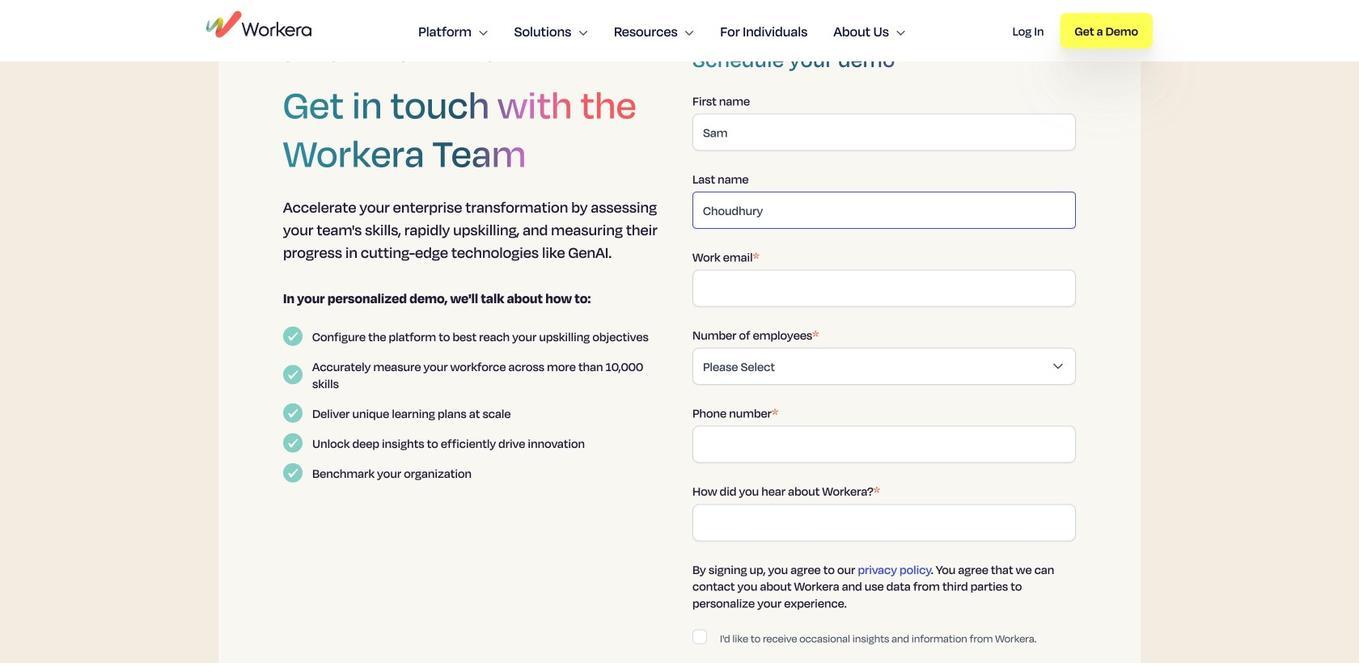 Task type: describe. For each thing, give the bounding box(es) containing it.
full color_primary image
[[206, 11, 312, 38]]



Task type: locate. For each thing, give the bounding box(es) containing it.
None text field
[[693, 192, 1077, 229], [693, 505, 1077, 542], [693, 192, 1077, 229], [693, 505, 1077, 542]]

None text field
[[693, 114, 1077, 151]]

None telephone field
[[693, 426, 1077, 464]]

None email field
[[693, 270, 1077, 307]]



